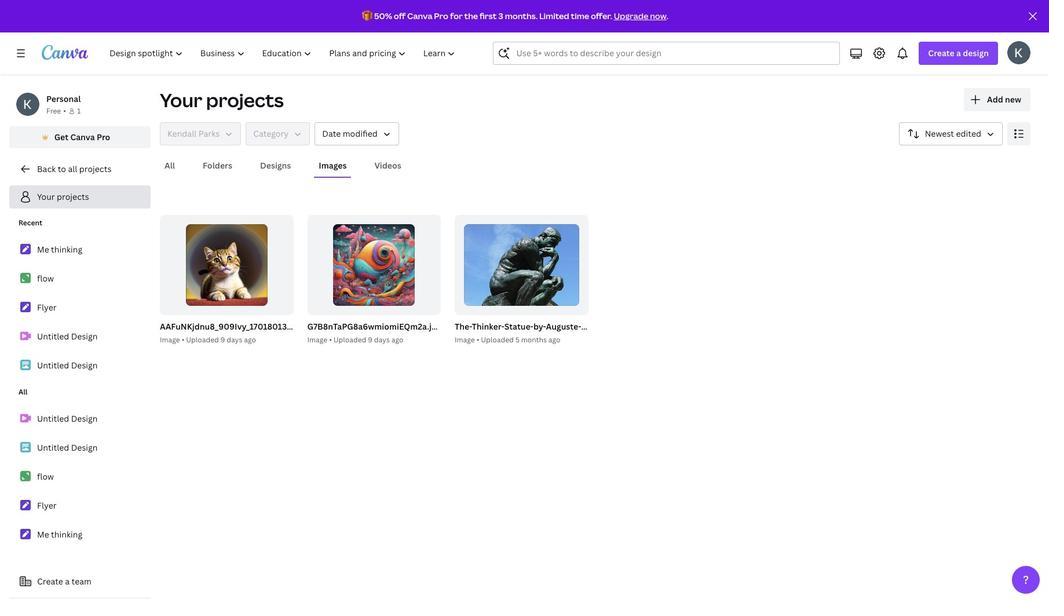 Task type: locate. For each thing, give the bounding box(es) containing it.
rodin.jpg
[[582, 321, 619, 332]]

2 horizontal spatial uploaded
[[481, 335, 514, 345]]

2 image from the left
[[307, 335, 328, 345]]

design
[[963, 48, 989, 59]]

🎁 50% off canva pro for the first 3 months. limited time offer. upgrade now .
[[362, 10, 669, 21]]

•
[[63, 106, 66, 116], [182, 335, 184, 345], [329, 335, 332, 345], [477, 335, 479, 345]]

auguste-
[[546, 321, 582, 332]]

1 untitled design link from the top
[[9, 325, 151, 349]]

days down aafunkjdnu8_909ivy_1701801330242.png button
[[227, 335, 242, 345]]

kendall
[[167, 128, 197, 139]]

2 ago from the left
[[392, 335, 404, 345]]

a
[[957, 48, 961, 59], [65, 576, 70, 587]]

the-
[[455, 321, 472, 332]]

0 vertical spatial a
[[957, 48, 961, 59]]

list
[[9, 238, 151, 378], [9, 407, 151, 547]]

1 flow from the top
[[37, 273, 54, 284]]

uploaded down g7b8ntapg8a6wmiomieqm2a.jpg 'button'
[[334, 335, 366, 345]]

None search field
[[493, 42, 841, 65]]

create left team
[[37, 576, 63, 587]]

canva right get
[[70, 132, 95, 143]]

1 vertical spatial me thinking link
[[9, 523, 151, 547]]

top level navigation element
[[102, 42, 466, 65]]

0 horizontal spatial uploaded
[[186, 335, 219, 345]]

projects right all
[[79, 163, 111, 174]]

list containing me thinking
[[9, 238, 151, 378]]

videos
[[375, 160, 401, 171]]

flow link
[[9, 267, 151, 291], [9, 465, 151, 489]]

1 horizontal spatial a
[[957, 48, 961, 59]]

a inside dropdown button
[[957, 48, 961, 59]]

me
[[37, 244, 49, 255], [37, 529, 49, 540]]

5
[[516, 335, 520, 345]]

aafunkjdnu8_909ivy_1701801330242.png image • uploaded 9 days ago
[[160, 321, 328, 345]]

1 vertical spatial thinking
[[51, 529, 82, 540]]

1 vertical spatial flow link
[[9, 465, 151, 489]]

1 vertical spatial me
[[37, 529, 49, 540]]

0 horizontal spatial your
[[37, 191, 55, 202]]

canva right 'off'
[[407, 10, 433, 21]]

thinker-
[[472, 321, 505, 332]]

1 horizontal spatial uploaded
[[334, 335, 366, 345]]

months
[[521, 335, 547, 345]]

create inside "button"
[[37, 576, 63, 587]]

recent
[[19, 218, 42, 228]]

designs
[[260, 160, 291, 171]]

0 vertical spatial me thinking link
[[9, 238, 151, 262]]

1 days from the left
[[227, 335, 242, 345]]

untitled for 2nd untitled design link from the bottom of the page
[[37, 413, 69, 424]]

for
[[450, 10, 463, 21]]

create for create a team
[[37, 576, 63, 587]]

1 list from the top
[[9, 238, 151, 378]]

me thinking link
[[9, 238, 151, 262], [9, 523, 151, 547]]

untitled design
[[37, 331, 98, 342], [37, 360, 98, 371], [37, 413, 98, 424], [37, 442, 98, 453]]

a left team
[[65, 576, 70, 587]]

upgrade now button
[[614, 10, 667, 21]]

1 horizontal spatial pro
[[434, 10, 449, 21]]

off
[[394, 10, 406, 21]]

uploaded inside the g7b8ntapg8a6wmiomieqm2a.jpg image • uploaded 9 days ago
[[334, 335, 366, 345]]

1 horizontal spatial your
[[160, 88, 202, 112]]

ago
[[244, 335, 256, 345], [392, 335, 404, 345], [549, 335, 561, 345]]

3 image from the left
[[455, 335, 475, 345]]

thinking
[[51, 244, 82, 255], [51, 529, 82, 540]]

1 image from the left
[[160, 335, 180, 345]]

2 days from the left
[[374, 335, 390, 345]]

0 vertical spatial all
[[165, 160, 175, 171]]

days inside aafunkjdnu8_909ivy_1701801330242.png image • uploaded 9 days ago
[[227, 335, 242, 345]]

me thinking link up team
[[9, 523, 151, 547]]

2 horizontal spatial image
[[455, 335, 475, 345]]

2 vertical spatial projects
[[57, 191, 89, 202]]

create a team button
[[9, 570, 151, 593]]

0 horizontal spatial a
[[65, 576, 70, 587]]

2 untitled design from the top
[[37, 360, 98, 371]]

thinking up create a team
[[51, 529, 82, 540]]

pro left for
[[434, 10, 449, 21]]

image inside the-thinker-statue-by-auguste-rodin.jpg image • uploaded 5 months ago
[[455, 335, 475, 345]]

4 untitled from the top
[[37, 442, 69, 453]]

me up create a team
[[37, 529, 49, 540]]

uploaded inside the-thinker-statue-by-auguste-rodin.jpg image • uploaded 5 months ago
[[481, 335, 514, 345]]

folders button
[[198, 155, 237, 177]]

0 vertical spatial thinking
[[51, 244, 82, 255]]

ago down auguste-
[[549, 335, 561, 345]]

0 horizontal spatial days
[[227, 335, 242, 345]]

date modified
[[322, 128, 378, 139]]

uploaded down aafunkjdnu8_909ivy_1701801330242.png button
[[186, 335, 219, 345]]

image inside the g7b8ntapg8a6wmiomieqm2a.jpg image • uploaded 9 days ago
[[307, 335, 328, 345]]

days inside the g7b8ntapg8a6wmiomieqm2a.jpg image • uploaded 9 days ago
[[374, 335, 390, 345]]

time
[[571, 10, 589, 21]]

0 vertical spatial pro
[[434, 10, 449, 21]]

untitled design link
[[9, 325, 151, 349], [9, 354, 151, 378], [9, 407, 151, 431], [9, 436, 151, 460]]

create a team
[[37, 576, 92, 587]]

projects down all
[[57, 191, 89, 202]]

pro up back to all projects link
[[97, 132, 110, 143]]

create inside dropdown button
[[929, 48, 955, 59]]

your projects
[[160, 88, 284, 112], [37, 191, 89, 202]]

🎁
[[362, 10, 373, 21]]

1 ago from the left
[[244, 335, 256, 345]]

uploaded for aafunkjdnu8_909ivy_1701801330242.png
[[186, 335, 219, 345]]

1 vertical spatial flyer
[[37, 500, 57, 511]]

untitled for 4th untitled design link
[[37, 442, 69, 453]]

months.
[[505, 10, 538, 21]]

9 down g7b8ntapg8a6wmiomieqm2a.jpg 'button'
[[368, 335, 373, 345]]

days
[[227, 335, 242, 345], [374, 335, 390, 345]]

2 untitled design link from the top
[[9, 354, 151, 378]]

9 down aafunkjdnu8_909ivy_1701801330242.png button
[[221, 335, 225, 345]]

2 list from the top
[[9, 407, 151, 547]]

first
[[480, 10, 497, 21]]

edited
[[957, 128, 982, 139]]

1 untitled design from the top
[[37, 331, 98, 342]]

a inside "button"
[[65, 576, 70, 587]]

9
[[221, 335, 225, 345], [368, 335, 373, 345]]

1 horizontal spatial 9
[[368, 335, 373, 345]]

flyer
[[37, 302, 57, 313], [37, 500, 57, 511]]

2 design from the top
[[71, 360, 98, 371]]

image for aafunkjdnu8_909ivy_1701801330242.png
[[160, 335, 180, 345]]

9 for aafunkjdnu8_909ivy_1701801330242.png
[[221, 335, 225, 345]]

1 horizontal spatial all
[[165, 160, 175, 171]]

3 uploaded from the left
[[481, 335, 514, 345]]

ago down g7b8ntapg8a6wmiomieqm2a.jpg 'button'
[[392, 335, 404, 345]]

0 vertical spatial flyer link
[[9, 296, 151, 320]]

0 horizontal spatial canva
[[70, 132, 95, 143]]

• inside the g7b8ntapg8a6wmiomieqm2a.jpg image • uploaded 9 days ago
[[329, 335, 332, 345]]

projects up 'category'
[[206, 88, 284, 112]]

0 horizontal spatial pro
[[97, 132, 110, 143]]

1 horizontal spatial image
[[307, 335, 328, 345]]

2 horizontal spatial ago
[[549, 335, 561, 345]]

2 uploaded from the left
[[334, 335, 366, 345]]

3 untitled design link from the top
[[9, 407, 151, 431]]

Sort by button
[[899, 122, 1003, 145]]

1 flyer from the top
[[37, 302, 57, 313]]

uploaded inside aafunkjdnu8_909ivy_1701801330242.png image • uploaded 9 days ago
[[186, 335, 219, 345]]

0 vertical spatial me thinking
[[37, 244, 82, 255]]

your up kendall
[[160, 88, 202, 112]]

3 design from the top
[[71, 413, 98, 424]]

1
[[77, 106, 81, 116]]

add new button
[[964, 88, 1031, 111]]

free •
[[46, 106, 66, 116]]

your projects up parks at the left of the page
[[160, 88, 284, 112]]

uploaded down thinker- on the left of page
[[481, 335, 514, 345]]

1 uploaded from the left
[[186, 335, 219, 345]]

9 for g7b8ntapg8a6wmiomieqm2a.jpg
[[368, 335, 373, 345]]

the-thinker-statue-by-auguste-rodin.jpg image • uploaded 5 months ago
[[455, 321, 619, 345]]

0 horizontal spatial create
[[37, 576, 63, 587]]

1 vertical spatial me thinking
[[37, 529, 82, 540]]

1 vertical spatial create
[[37, 576, 63, 587]]

2 9 from the left
[[368, 335, 373, 345]]

0 horizontal spatial 9
[[221, 335, 225, 345]]

0 vertical spatial your projects
[[160, 88, 284, 112]]

1 horizontal spatial days
[[374, 335, 390, 345]]

1 vertical spatial projects
[[79, 163, 111, 174]]

0 vertical spatial canva
[[407, 10, 433, 21]]

me down "recent"
[[37, 244, 49, 255]]

0 vertical spatial list
[[9, 238, 151, 378]]

0 horizontal spatial all
[[19, 387, 28, 397]]

1 vertical spatial pro
[[97, 132, 110, 143]]

ago inside the g7b8ntapg8a6wmiomieqm2a.jpg image • uploaded 9 days ago
[[392, 335, 404, 345]]

1 9 from the left
[[221, 335, 225, 345]]

me thinking up create a team
[[37, 529, 82, 540]]

create left design
[[929, 48, 955, 59]]

2 flow link from the top
[[9, 465, 151, 489]]

3 untitled from the top
[[37, 413, 69, 424]]

0 vertical spatial flyer
[[37, 302, 57, 313]]

days down g7b8ntapg8a6wmiomieqm2a.jpg 'button'
[[374, 335, 390, 345]]

0 vertical spatial me
[[37, 244, 49, 255]]

1 me thinking link from the top
[[9, 238, 151, 262]]

design
[[71, 331, 98, 342], [71, 360, 98, 371], [71, 413, 98, 424], [71, 442, 98, 453]]

2 flyer from the top
[[37, 500, 57, 511]]

all
[[165, 160, 175, 171], [19, 387, 28, 397]]

9 inside aafunkjdnu8_909ivy_1701801330242.png image • uploaded 9 days ago
[[221, 335, 225, 345]]

your down back
[[37, 191, 55, 202]]

2 flow from the top
[[37, 471, 54, 482]]

2 untitled from the top
[[37, 360, 69, 371]]

1 me thinking from the top
[[37, 244, 82, 255]]

get
[[54, 132, 68, 143]]

1 vertical spatial list
[[9, 407, 151, 547]]

flow for 1st flow 'link' from the bottom of the page
[[37, 471, 54, 482]]

ago down aafunkjdnu8_909ivy_1701801330242.png button
[[244, 335, 256, 345]]

image
[[160, 335, 180, 345], [307, 335, 328, 345], [455, 335, 475, 345]]

flyer link
[[9, 296, 151, 320], [9, 494, 151, 518]]

0 vertical spatial flow link
[[9, 267, 151, 291]]

2 flyer link from the top
[[9, 494, 151, 518]]

0 vertical spatial create
[[929, 48, 955, 59]]

flyer for 2nd flyer link from the top of the page
[[37, 500, 57, 511]]

pro
[[434, 10, 449, 21], [97, 132, 110, 143]]

1 vertical spatial your projects
[[37, 191, 89, 202]]

create
[[929, 48, 955, 59], [37, 576, 63, 587]]

image inside aafunkjdnu8_909ivy_1701801330242.png image • uploaded 9 days ago
[[160, 335, 180, 345]]

uploaded
[[186, 335, 219, 345], [334, 335, 366, 345], [481, 335, 514, 345]]

untitled for third untitled design link from the bottom of the page
[[37, 360, 69, 371]]

flow
[[37, 273, 54, 284], [37, 471, 54, 482]]

1 vertical spatial canva
[[70, 132, 95, 143]]

1 horizontal spatial ago
[[392, 335, 404, 345]]

projects
[[206, 88, 284, 112], [79, 163, 111, 174], [57, 191, 89, 202]]

upgrade
[[614, 10, 649, 21]]

• inside the-thinker-statue-by-auguste-rodin.jpg image • uploaded 5 months ago
[[477, 335, 479, 345]]

1 vertical spatial flow
[[37, 471, 54, 482]]

days for g7b8ntapg8a6wmiomieqm2a.jpg
[[374, 335, 390, 345]]

pro inside "button"
[[97, 132, 110, 143]]

0 horizontal spatial ago
[[244, 335, 256, 345]]

the-thinker-statue-by-auguste-rodin.jpg button
[[455, 320, 619, 334]]

ago inside the-thinker-statue-by-auguste-rodin.jpg image • uploaded 5 months ago
[[549, 335, 561, 345]]

1 horizontal spatial your projects
[[160, 88, 284, 112]]

me thinking link down "your projects" link
[[9, 238, 151, 262]]

thinking down "your projects" link
[[51, 244, 82, 255]]

newest edited
[[925, 128, 982, 139]]

1 vertical spatial a
[[65, 576, 70, 587]]

untitled
[[37, 331, 69, 342], [37, 360, 69, 371], [37, 413, 69, 424], [37, 442, 69, 453]]

1 horizontal spatial create
[[929, 48, 955, 59]]

your projects down to at left top
[[37, 191, 89, 202]]

create a design
[[929, 48, 989, 59]]

all
[[68, 163, 77, 174]]

aafunkjdnu8_909ivy_1701801330242.png
[[160, 321, 328, 332]]

your
[[160, 88, 202, 112], [37, 191, 55, 202]]

free
[[46, 106, 61, 116]]

projects inside "your projects" link
[[57, 191, 89, 202]]

3 ago from the left
[[549, 335, 561, 345]]

list containing untitled design
[[9, 407, 151, 547]]

1 vertical spatial flyer link
[[9, 494, 151, 518]]

50%
[[374, 10, 392, 21]]

1 me from the top
[[37, 244, 49, 255]]

me thinking
[[37, 244, 82, 255], [37, 529, 82, 540]]

1 flow link from the top
[[9, 267, 151, 291]]

1 vertical spatial your
[[37, 191, 55, 202]]

me thinking down "recent"
[[37, 244, 82, 255]]

0 vertical spatial your
[[160, 88, 202, 112]]

1 vertical spatial all
[[19, 387, 28, 397]]

1 untitled from the top
[[37, 331, 69, 342]]

9 inside the g7b8ntapg8a6wmiomieqm2a.jpg image • uploaded 9 days ago
[[368, 335, 373, 345]]

offer.
[[591, 10, 612, 21]]

0 horizontal spatial image
[[160, 335, 180, 345]]

0 vertical spatial flow
[[37, 273, 54, 284]]

a left design
[[957, 48, 961, 59]]

ago inside aafunkjdnu8_909ivy_1701801330242.png image • uploaded 9 days ago
[[244, 335, 256, 345]]



Task type: vqa. For each thing, say whether or not it's contained in the screenshot.
ago related to G7B8nTaPG8a6wmiomiEQm2a.jpg
yes



Task type: describe. For each thing, give the bounding box(es) containing it.
newest
[[925, 128, 955, 139]]

3
[[499, 10, 504, 21]]

ago for aafunkjdnu8_909ivy_1701801330242.png
[[244, 335, 256, 345]]

1 flyer link from the top
[[9, 296, 151, 320]]

2 me from the top
[[37, 529, 49, 540]]

g7b8ntapg8a6wmiomieqm2a.jpg button
[[307, 320, 442, 334]]

team
[[72, 576, 92, 587]]

to
[[58, 163, 66, 174]]

all inside button
[[165, 160, 175, 171]]

your inside "your projects" link
[[37, 191, 55, 202]]

modified
[[343, 128, 378, 139]]

.
[[667, 10, 669, 21]]

add
[[988, 94, 1004, 105]]

1 thinking from the top
[[51, 244, 82, 255]]

create for create a design
[[929, 48, 955, 59]]

back to all projects
[[37, 163, 111, 174]]

flyer for second flyer link from the bottom of the page
[[37, 302, 57, 313]]

all button
[[160, 155, 180, 177]]

flow for second flow 'link' from the bottom of the page
[[37, 273, 54, 284]]

category
[[253, 128, 289, 139]]

back
[[37, 163, 56, 174]]

0 horizontal spatial your projects
[[37, 191, 89, 202]]

• inside aafunkjdnu8_909ivy_1701801330242.png image • uploaded 9 days ago
[[182, 335, 184, 345]]

g7b8ntapg8a6wmiomieqm2a.jpg image • uploaded 9 days ago
[[307, 321, 442, 345]]

new
[[1006, 94, 1022, 105]]

Owner button
[[160, 122, 241, 145]]

image for g7b8ntapg8a6wmiomieqm2a.jpg
[[307, 335, 328, 345]]

kendall parks
[[167, 128, 220, 139]]

projects inside back to all projects link
[[79, 163, 111, 174]]

4 design from the top
[[71, 442, 98, 453]]

personal
[[46, 93, 81, 104]]

folders
[[203, 160, 232, 171]]

2 me thinking link from the top
[[9, 523, 151, 547]]

g7b8ntapg8a6wmiomieqm2a.jpg
[[307, 321, 442, 332]]

videos button
[[370, 155, 406, 177]]

images
[[319, 160, 347, 171]]

a for team
[[65, 576, 70, 587]]

uploaded for g7b8ntapg8a6wmiomieqm2a.jpg
[[334, 335, 366, 345]]

parks
[[199, 128, 220, 139]]

2 thinking from the top
[[51, 529, 82, 540]]

4 untitled design from the top
[[37, 442, 98, 453]]

now
[[650, 10, 667, 21]]

get canva pro
[[54, 132, 110, 143]]

1 horizontal spatial canva
[[407, 10, 433, 21]]

images button
[[314, 155, 351, 177]]

2 me thinking from the top
[[37, 529, 82, 540]]

Search search field
[[517, 42, 817, 64]]

by-
[[534, 321, 546, 332]]

untitled for fourth untitled design link from the bottom
[[37, 331, 69, 342]]

limited
[[540, 10, 570, 21]]

aafunkjdnu8_909ivy_1701801330242.png button
[[160, 320, 328, 334]]

create a design button
[[919, 42, 999, 65]]

your projects link
[[9, 185, 151, 209]]

4 untitled design link from the top
[[9, 436, 151, 460]]

statue-
[[505, 321, 534, 332]]

back to all projects link
[[9, 158, 151, 181]]

add new
[[988, 94, 1022, 105]]

canva inside "button"
[[70, 132, 95, 143]]

0 vertical spatial projects
[[206, 88, 284, 112]]

days for aafunkjdnu8_909ivy_1701801330242.png
[[227, 335, 242, 345]]

kendall parks image
[[1008, 41, 1031, 64]]

1 design from the top
[[71, 331, 98, 342]]

a for design
[[957, 48, 961, 59]]

Date modified button
[[315, 122, 399, 145]]

ago for g7b8ntapg8a6wmiomieqm2a.jpg
[[392, 335, 404, 345]]

designs button
[[256, 155, 296, 177]]

get canva pro button
[[9, 126, 151, 148]]

date
[[322, 128, 341, 139]]

3 untitled design from the top
[[37, 413, 98, 424]]

Category button
[[246, 122, 310, 145]]

the
[[464, 10, 478, 21]]



